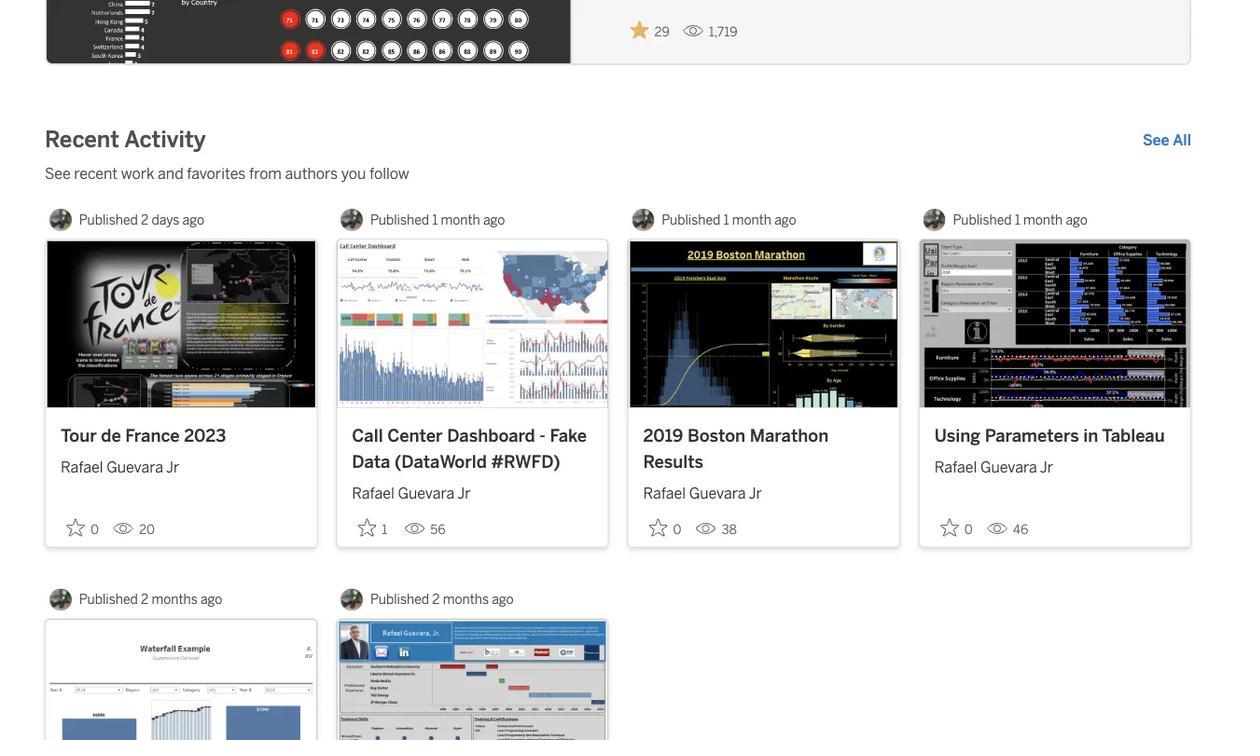 Task type: describe. For each thing, give the bounding box(es) containing it.
1 for center
[[432, 212, 438, 228]]

1 months from the left
[[152, 592, 198, 608]]

call center dashboard - fake data (dataworld #rwfd) link
[[352, 424, 593, 475]]

see all
[[1143, 131, 1191, 149]]

workbook thumbnail image for marathon
[[628, 240, 899, 408]]

1 inside button
[[382, 522, 387, 538]]

rafael guevara jr image for using parameters in tableau
[[923, 209, 946, 231]]

published 2 months ago for the middle rafael guevara jr icon
[[370, 592, 514, 608]]

using
[[935, 426, 981, 446]]

guevara for boston
[[689, 485, 746, 502]]

dashboard
[[447, 426, 535, 446]]

days
[[152, 212, 180, 228]]

2 for rafael guevara jr image to the left
[[141, 592, 149, 608]]

rafael guevara jr for center
[[352, 485, 471, 502]]

de
[[101, 426, 121, 446]]

jr for dashboard
[[457, 485, 471, 502]]

2 months from the left
[[443, 592, 489, 608]]

see for see recent work and favorites from authors you follow
[[45, 165, 71, 182]]

recent
[[45, 126, 119, 153]]

month for center
[[441, 212, 480, 228]]

0 for 2019 boston marathon results
[[673, 522, 682, 538]]

published for boston
[[662, 212, 721, 228]]

1 for boston
[[724, 212, 729, 228]]

ago for marathon
[[775, 212, 796, 228]]

rafael guevara jr image for call center dashboard - fake data (dataworld #rwfd)
[[341, 209, 363, 231]]

rafael guevara jr for de
[[61, 459, 179, 477]]

rafael for using parameters in tableau
[[935, 459, 977, 477]]

jr for in
[[1040, 459, 1053, 477]]

1 horizontal spatial rafael guevara jr image
[[341, 589, 363, 612]]

all
[[1173, 131, 1191, 149]]

month for boston
[[732, 212, 772, 228]]

Add Favorite button
[[643, 513, 688, 543]]

published 2 months ago for rafael guevara jr image to the left
[[79, 592, 222, 608]]

data
[[352, 451, 390, 472]]

see all recent activity element
[[1143, 129, 1191, 151]]

0 horizontal spatial rafael guevara jr image
[[49, 589, 72, 612]]

rafael for call center dashboard - fake data (dataworld #rwfd)
[[352, 485, 395, 502]]

workbook thumbnail image for dashboard
[[337, 240, 608, 408]]

recent activity heading
[[45, 125, 206, 155]]

rafael guevara jr link for marathon
[[643, 475, 884, 505]]

#rwfd)
[[491, 451, 560, 472]]

you
[[341, 165, 366, 182]]

56
[[430, 522, 446, 538]]

center
[[387, 426, 443, 446]]

jr for france
[[166, 459, 179, 477]]

and
[[158, 165, 183, 182]]

rafael for tour de france 2023
[[61, 459, 103, 477]]

20
[[139, 522, 155, 538]]

favorites
[[187, 165, 246, 182]]

2019 boston marathon results
[[643, 426, 829, 472]]

rafael guevara jr for boston
[[643, 485, 762, 502]]

from
[[249, 165, 282, 182]]

published for de
[[79, 212, 138, 228]]

1,719 views element
[[675, 17, 745, 47]]

38 views element
[[688, 515, 744, 545]]



Task type: vqa. For each thing, say whether or not it's contained in the screenshot.
save
no



Task type: locate. For each thing, give the bounding box(es) containing it.
jr
[[166, 459, 179, 477], [1040, 459, 1053, 477], [457, 485, 471, 502], [749, 485, 762, 502]]

0 left 46 views element
[[964, 522, 973, 538]]

-
[[540, 426, 546, 446]]

published for center
[[370, 212, 429, 228]]

work
[[121, 165, 154, 182]]

add favorite button for using
[[935, 513, 979, 543]]

guevara for center
[[398, 485, 455, 502]]

rafael down 'using'
[[935, 459, 977, 477]]

rafael guevara jr image down see recent work and favorites from authors you follow element
[[632, 209, 654, 231]]

guevara up the 38 views "element"
[[689, 485, 746, 502]]

rafael
[[61, 459, 103, 477], [935, 459, 977, 477], [352, 485, 395, 502], [643, 485, 686, 502]]

1 published 1 month ago from the left
[[370, 212, 505, 228]]

2 published 2 months ago from the left
[[370, 592, 514, 608]]

boston
[[688, 426, 746, 446]]

published 1 month ago for boston
[[662, 212, 796, 228]]

1 horizontal spatial see
[[1143, 131, 1170, 149]]

guevara down tour de france 2023
[[107, 459, 163, 477]]

rafael guevara jr image down 1 button
[[341, 589, 363, 612]]

3 published 1 month ago from the left
[[953, 212, 1088, 228]]

20 views element
[[105, 515, 162, 545]]

2 horizontal spatial rafael guevara jr image
[[923, 209, 946, 231]]

see left the recent
[[45, 165, 71, 182]]

see
[[1143, 131, 1170, 149], [45, 165, 71, 182]]

published 2 days ago
[[79, 212, 204, 228]]

workbook thumbnail image
[[46, 240, 317, 408], [337, 240, 608, 408], [628, 240, 899, 408], [920, 240, 1191, 408], [46, 620, 317, 741], [337, 620, 608, 741]]

rafael for 2019 boston marathon results
[[643, 485, 686, 502]]

rafael guevara jr
[[61, 459, 179, 477], [935, 459, 1053, 477], [352, 485, 471, 502], [643, 485, 762, 502]]

add favorite button for tour
[[61, 513, 105, 543]]

months down 56
[[443, 592, 489, 608]]

months
[[152, 592, 198, 608], [443, 592, 489, 608]]

1 add favorite button from the left
[[61, 513, 105, 543]]

1 vertical spatial see
[[45, 165, 71, 182]]

1 0 from the left
[[91, 522, 99, 538]]

0 left the 20 views element
[[91, 522, 99, 538]]

2 horizontal spatial 0
[[964, 522, 973, 538]]

2
[[141, 212, 149, 228], [141, 592, 149, 608], [432, 592, 440, 608]]

1 published 2 months ago from the left
[[79, 592, 222, 608]]

jr for marathon
[[749, 485, 762, 502]]

1,719
[[709, 24, 738, 40]]

published 1 month ago for center
[[370, 212, 505, 228]]

published 2 months ago
[[79, 592, 222, 608], [370, 592, 514, 608]]

1 horizontal spatial rafael guevara jr image
[[341, 209, 363, 231]]

0 left the 38 views "element"
[[673, 522, 682, 538]]

rafael down tour
[[61, 459, 103, 477]]

results
[[643, 451, 704, 472]]

tour de france 2023 link
[[61, 424, 302, 449]]

see recent work and favorites from authors you follow
[[45, 165, 409, 182]]

0 horizontal spatial published 1 month ago
[[370, 212, 505, 228]]

ago for in
[[1066, 212, 1088, 228]]

Add Favorite button
[[352, 513, 397, 543]]

ago for france
[[183, 212, 204, 228]]

2 month from the left
[[732, 212, 772, 228]]

(dataworld
[[395, 451, 487, 472]]

fake
[[550, 426, 587, 446]]

2 add favorite button from the left
[[935, 513, 979, 543]]

workbook thumbnail image for france
[[46, 240, 317, 408]]

1
[[432, 212, 438, 228], [724, 212, 729, 228], [1015, 212, 1021, 228], [382, 522, 387, 538]]

month for parameters
[[1023, 212, 1063, 228]]

0 horizontal spatial add favorite button
[[61, 513, 105, 543]]

rafael guevara jr up 56 views element
[[352, 485, 471, 502]]

1 horizontal spatial months
[[443, 592, 489, 608]]

1 horizontal spatial month
[[732, 212, 772, 228]]

Remove Favorite button
[[625, 15, 675, 45]]

published for parameters
[[953, 212, 1012, 228]]

0 inside button
[[673, 522, 682, 538]]

Add Favorite button
[[61, 513, 105, 543], [935, 513, 979, 543]]

add favorite button left 20
[[61, 513, 105, 543]]

rafael guevara jr link for dashboard
[[352, 475, 593, 505]]

rafael guevara jr down "de"
[[61, 459, 179, 477]]

guevara for parameters
[[981, 459, 1037, 477]]

2 down 56
[[432, 592, 440, 608]]

using parameters in tableau
[[935, 426, 1165, 446]]

2 0 from the left
[[673, 522, 682, 538]]

2019 boston marathon results link
[[643, 424, 884, 475]]

guevara for de
[[107, 459, 163, 477]]

1 horizontal spatial published 1 month ago
[[662, 212, 796, 228]]

activity
[[124, 126, 206, 153]]

follow
[[369, 165, 409, 182]]

2 horizontal spatial rafael guevara jr image
[[632, 209, 654, 231]]

1 month from the left
[[441, 212, 480, 228]]

ago
[[183, 212, 204, 228], [483, 212, 505, 228], [775, 212, 796, 228], [1066, 212, 1088, 228], [200, 592, 222, 608], [492, 592, 514, 608]]

rafael guevara jr up the 38 views "element"
[[643, 485, 762, 502]]

2023
[[184, 426, 226, 446]]

46
[[1013, 522, 1029, 538]]

france
[[125, 426, 180, 446]]

2 down 20
[[141, 592, 149, 608]]

guevara down parameters
[[981, 459, 1037, 477]]

1 horizontal spatial add favorite button
[[935, 513, 979, 543]]

rafael guevara jr link
[[61, 449, 302, 479], [935, 449, 1176, 479], [352, 475, 593, 505], [643, 475, 884, 505]]

published 2 months ago down 56
[[370, 592, 514, 608]]

add favorite button left 46
[[935, 513, 979, 543]]

2 for rafael guevara jr icon corresponding to tour de france 2023
[[141, 212, 149, 228]]

2 left days
[[141, 212, 149, 228]]

month
[[441, 212, 480, 228], [732, 212, 772, 228], [1023, 212, 1063, 228]]

published 1 month ago
[[370, 212, 505, 228], [662, 212, 796, 228], [953, 212, 1088, 228]]

ago for dashboard
[[483, 212, 505, 228]]

0 horizontal spatial rafael guevara jr image
[[49, 209, 72, 231]]

rafael guevara jr image
[[341, 209, 363, 231], [923, 209, 946, 231], [49, 589, 72, 612]]

0 for using parameters in tableau
[[964, 522, 973, 538]]

parameters
[[985, 426, 1079, 446]]

0 horizontal spatial published 2 months ago
[[79, 592, 222, 608]]

0 for tour de france 2023
[[91, 522, 99, 538]]

0 horizontal spatial months
[[152, 592, 198, 608]]

using parameters in tableau link
[[935, 424, 1176, 449]]

rafael down data
[[352, 485, 395, 502]]

tour
[[61, 426, 97, 446]]

2 published 1 month ago from the left
[[662, 212, 796, 228]]

rafael guevara jr link down the call center dashboard - fake data (dataworld #rwfd)
[[352, 475, 593, 505]]

published 1 month ago for parameters
[[953, 212, 1088, 228]]

marathon
[[750, 426, 829, 446]]

3 month from the left
[[1023, 212, 1063, 228]]

rafael guevara jr link for france
[[61, 449, 302, 479]]

rafael guevara jr for parameters
[[935, 459, 1053, 477]]

rafael guevara jr image
[[49, 209, 72, 231], [632, 209, 654, 231], [341, 589, 363, 612]]

rafael down results
[[643, 485, 686, 502]]

56 views element
[[397, 515, 453, 545]]

rafael guevara jr link down using parameters in tableau
[[935, 449, 1176, 479]]

jr down using parameters in tableau
[[1040, 459, 1053, 477]]

tour de france 2023
[[61, 426, 226, 446]]

jr down 2019 boston marathon results 'link'
[[749, 485, 762, 502]]

46 views element
[[979, 515, 1036, 545]]

published
[[79, 212, 138, 228], [370, 212, 429, 228], [662, 212, 721, 228], [953, 212, 1012, 228], [79, 592, 138, 608], [370, 592, 429, 608]]

rafael guevara jr link down 2019 boston marathon results
[[643, 475, 884, 505]]

0
[[91, 522, 99, 538], [673, 522, 682, 538], [964, 522, 973, 538]]

see left all at the top of the page
[[1143, 131, 1170, 149]]

2019
[[643, 426, 683, 446]]

0 horizontal spatial month
[[441, 212, 480, 228]]

recent
[[74, 165, 118, 182]]

see all link
[[1143, 129, 1191, 151]]

2 for the middle rafael guevara jr icon
[[432, 592, 440, 608]]

rafael guevara jr link down 2023
[[61, 449, 302, 479]]

0 vertical spatial see
[[1143, 131, 1170, 149]]

see for see all
[[1143, 131, 1170, 149]]

1 for parameters
[[1015, 212, 1021, 228]]

authors
[[285, 165, 338, 182]]

38
[[722, 522, 737, 538]]

jr down tour de france 2023 link
[[166, 459, 179, 477]]

rafael guevara jr image left published 2 days ago
[[49, 209, 72, 231]]

0 horizontal spatial 0
[[91, 522, 99, 538]]

3 0 from the left
[[964, 522, 973, 538]]

call center dashboard - fake data (dataworld #rwfd)
[[352, 426, 587, 472]]

rafael guevara jr down 'using'
[[935, 459, 1053, 477]]

tableau
[[1102, 426, 1165, 446]]

call
[[352, 426, 383, 446]]

1 horizontal spatial published 2 months ago
[[370, 592, 514, 608]]

guevara down '(dataworld'
[[398, 485, 455, 502]]

rafael guevara jr image for tour de france 2023
[[49, 209, 72, 231]]

jr down '(dataworld'
[[457, 485, 471, 502]]

2 horizontal spatial month
[[1023, 212, 1063, 228]]

recent activity
[[45, 126, 206, 153]]

2 horizontal spatial published 1 month ago
[[953, 212, 1088, 228]]

months down 20
[[152, 592, 198, 608]]

0 horizontal spatial see
[[45, 165, 71, 182]]

29
[[654, 24, 670, 40]]

rafael guevara jr image for 2019 boston marathon results
[[632, 209, 654, 231]]

see recent work and favorites from authors you follow element
[[45, 162, 1191, 185]]

rafael guevara jr link for in
[[935, 449, 1176, 479]]

published 2 months ago down 20
[[79, 592, 222, 608]]

workbook thumbnail image for in
[[920, 240, 1191, 408]]

1 horizontal spatial 0
[[673, 522, 682, 538]]

guevara
[[107, 459, 163, 477], [981, 459, 1037, 477], [398, 485, 455, 502], [689, 485, 746, 502]]

in
[[1084, 426, 1098, 446]]



